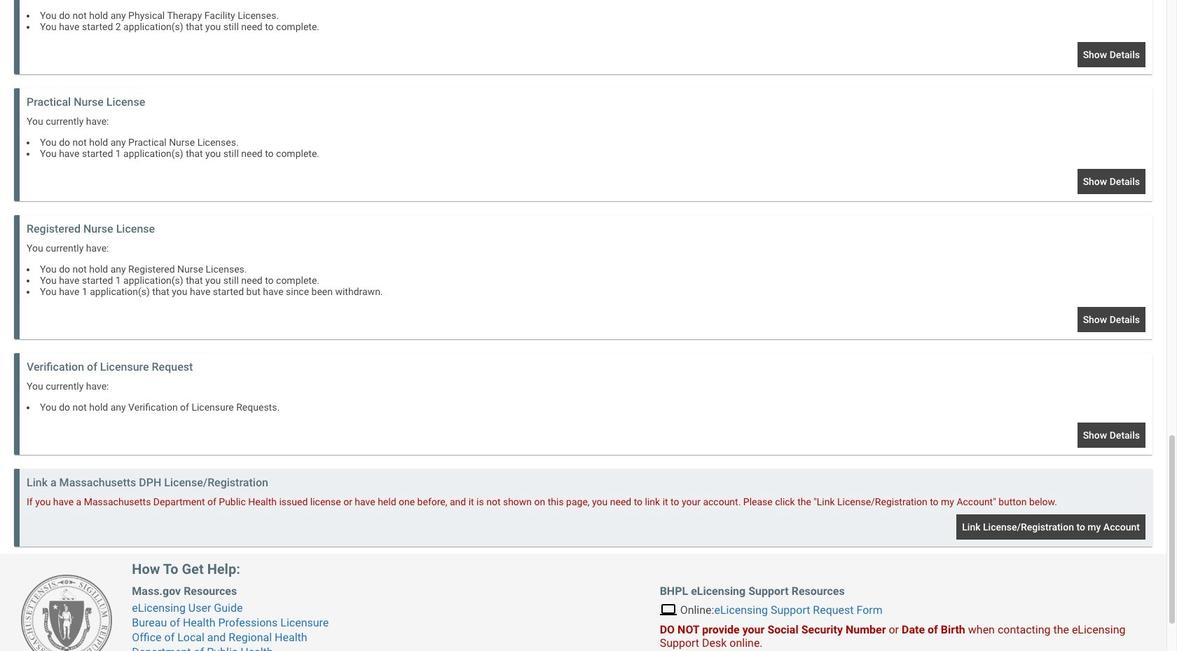 Task type: vqa. For each thing, say whether or not it's contained in the screenshot.
Massachusetts state seal image
yes



Task type: describe. For each thing, give the bounding box(es) containing it.
massachusetts state seal image
[[21, 575, 112, 651]]



